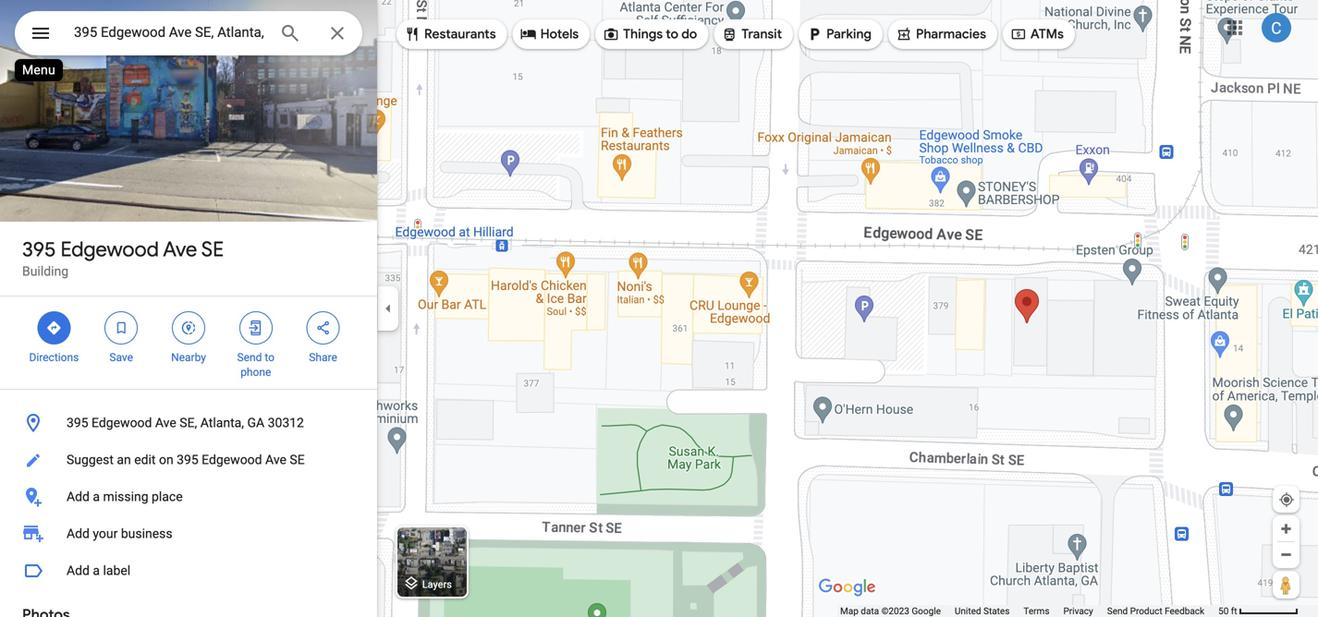 Task type: vqa. For each thing, say whether or not it's contained in the screenshot.


Task type: locate. For each thing, give the bounding box(es) containing it.
 restaurants
[[404, 24, 496, 44]]

map
[[840, 606, 859, 617]]

1 horizontal spatial 395
[[67, 416, 88, 431]]

send
[[237, 351, 262, 364], [1107, 606, 1128, 617]]

united
[[955, 606, 981, 617]]

footer
[[840, 606, 1219, 618]]

 atms
[[1010, 24, 1064, 44]]

1 horizontal spatial send
[[1107, 606, 1128, 617]]

things
[[623, 26, 663, 43]]

2 vertical spatial 395
[[177, 453, 199, 468]]

ave
[[163, 237, 197, 263], [155, 416, 176, 431], [265, 453, 287, 468]]

ave down '30312'
[[265, 453, 287, 468]]

ave inside the 395 edgewood ave se building
[[163, 237, 197, 263]]

395 up suggest
[[67, 416, 88, 431]]

product
[[1130, 606, 1163, 617]]

a for label
[[93, 564, 100, 579]]

restaurants
[[424, 26, 496, 43]]

ave up 
[[163, 237, 197, 263]]

suggest
[[67, 453, 114, 468]]

ave for se,
[[155, 416, 176, 431]]

a
[[93, 490, 100, 505], [93, 564, 100, 579]]

395 inside the 395 edgewood ave se building
[[22, 237, 56, 263]]

add a missing place button
[[0, 479, 377, 516]]

3 add from the top
[[67, 564, 90, 579]]

to up phone
[[265, 351, 275, 364]]

395 right on
[[177, 453, 199, 468]]

edgewood inside the 395 edgewood ave se building
[[61, 237, 159, 263]]

 pharmacies
[[896, 24, 986, 44]]

add a label
[[67, 564, 131, 579]]

add your business
[[67, 527, 173, 542]]

0 vertical spatial a
[[93, 490, 100, 505]]

se inside the 395 edgewood ave se building
[[201, 237, 224, 263]]

nearby
[[171, 351, 206, 364]]

footer inside google maps element
[[840, 606, 1219, 618]]

edgewood up building
[[61, 237, 159, 263]]

 hotels
[[520, 24, 579, 44]]

395 edgewood ave se building
[[22, 237, 224, 279]]

edgewood inside 395 edgewood ave se, atlanta, ga 30312 button
[[92, 416, 152, 431]]

2 vertical spatial add
[[67, 564, 90, 579]]

ave for se
[[163, 237, 197, 263]]

add left your on the left bottom of the page
[[67, 527, 90, 542]]

30312
[[268, 416, 304, 431]]

2 add from the top
[[67, 527, 90, 542]]

google maps element
[[0, 0, 1318, 618]]

1 horizontal spatial se
[[290, 453, 305, 468]]

1 vertical spatial se
[[290, 453, 305, 468]]

395
[[22, 237, 56, 263], [67, 416, 88, 431], [177, 453, 199, 468]]

ave left se,
[[155, 416, 176, 431]]

0 vertical spatial to
[[666, 26, 679, 43]]

zoom out image
[[1280, 548, 1293, 562]]

2 vertical spatial edgewood
[[202, 453, 262, 468]]

0 vertical spatial se
[[201, 237, 224, 263]]

show your location image
[[1279, 492, 1295, 509]]

0 vertical spatial ave
[[163, 237, 197, 263]]

add down suggest
[[67, 490, 90, 505]]

an
[[117, 453, 131, 468]]

1 vertical spatial to
[[265, 351, 275, 364]]

1 horizontal spatial to
[[666, 26, 679, 43]]

edgewood up an
[[92, 416, 152, 431]]

send inside button
[[1107, 606, 1128, 617]]

a left 'label'
[[93, 564, 100, 579]]

0 horizontal spatial 395
[[22, 237, 56, 263]]

add for add a missing place
[[67, 490, 90, 505]]


[[46, 318, 62, 338]]


[[315, 318, 332, 338]]

google
[[912, 606, 941, 617]]


[[248, 318, 264, 338]]

ft
[[1231, 606, 1238, 617]]

a inside add a missing place button
[[93, 490, 100, 505]]

united states button
[[955, 606, 1010, 618]]

your
[[93, 527, 118, 542]]


[[113, 318, 130, 338]]

add a label button
[[0, 553, 377, 590]]

0 vertical spatial 395
[[22, 237, 56, 263]]

terms
[[1024, 606, 1050, 617]]

se
[[201, 237, 224, 263], [290, 453, 305, 468]]

395 up building
[[22, 237, 56, 263]]

transit
[[742, 26, 782, 43]]

0 horizontal spatial se
[[201, 237, 224, 263]]

send left product
[[1107, 606, 1128, 617]]

edgewood
[[61, 237, 159, 263], [92, 416, 152, 431], [202, 453, 262, 468]]

send inside send to phone
[[237, 351, 262, 364]]

0 vertical spatial send
[[237, 351, 262, 364]]

1 add from the top
[[67, 490, 90, 505]]

add for add your business
[[67, 527, 90, 542]]

1 vertical spatial ave
[[155, 416, 176, 431]]

a inside add a label button
[[93, 564, 100, 579]]

50
[[1219, 606, 1229, 617]]

0 horizontal spatial to
[[265, 351, 275, 364]]

to
[[666, 26, 679, 43], [265, 351, 275, 364]]

None field
[[74, 21, 264, 43]]

footer containing map data ©2023 google
[[840, 606, 1219, 618]]

se inside 'suggest an edit on 395 edgewood ave se' button
[[290, 453, 305, 468]]

©2023
[[882, 606, 910, 617]]

1 a from the top
[[93, 490, 100, 505]]

395 Edgewood Ave SE, Atlanta, GA 30312 field
[[15, 11, 362, 55]]

atms
[[1031, 26, 1064, 43]]

suggest an edit on 395 edgewood ave se
[[67, 453, 305, 468]]

2 a from the top
[[93, 564, 100, 579]]

50 ft
[[1219, 606, 1238, 617]]

 parking
[[806, 24, 872, 44]]

send product feedback button
[[1107, 606, 1205, 618]]

actions for 395 edgewood ave se region
[[0, 297, 377, 389]]

on
[[159, 453, 174, 468]]

a left missing
[[93, 490, 100, 505]]


[[520, 24, 537, 44]]

0 vertical spatial edgewood
[[61, 237, 159, 263]]

suggest an edit on 395 edgewood ave se button
[[0, 442, 377, 479]]

to inside send to phone
[[265, 351, 275, 364]]

do
[[682, 26, 697, 43]]

add left 'label'
[[67, 564, 90, 579]]

ga
[[247, 416, 265, 431]]

directions
[[29, 351, 79, 364]]

send to phone
[[237, 351, 275, 379]]

privacy button
[[1064, 606, 1094, 618]]

1 vertical spatial add
[[67, 527, 90, 542]]

1 vertical spatial send
[[1107, 606, 1128, 617]]

add
[[67, 490, 90, 505], [67, 527, 90, 542], [67, 564, 90, 579]]

1 vertical spatial 395
[[67, 416, 88, 431]]

send up phone
[[237, 351, 262, 364]]

0 horizontal spatial send
[[237, 351, 262, 364]]

0 vertical spatial add
[[67, 490, 90, 505]]


[[721, 24, 738, 44]]

1 vertical spatial edgewood
[[92, 416, 152, 431]]

1 vertical spatial a
[[93, 564, 100, 579]]

to left "do"
[[666, 26, 679, 43]]

edgewood inside 'suggest an edit on 395 edgewood ave se' button
[[202, 453, 262, 468]]

edgewood down "atlanta,"
[[202, 453, 262, 468]]


[[30, 20, 52, 47]]



Task type: describe. For each thing, give the bounding box(es) containing it.
 transit
[[721, 24, 782, 44]]

pharmacies
[[916, 26, 986, 43]]

add your business link
[[0, 516, 377, 553]]

395 for se,
[[67, 416, 88, 431]]

send for send product feedback
[[1107, 606, 1128, 617]]


[[1010, 24, 1027, 44]]

phone
[[241, 366, 271, 379]]

se,
[[180, 416, 197, 431]]

label
[[103, 564, 131, 579]]

395 edgewood ave se, atlanta, ga 30312
[[67, 416, 304, 431]]

privacy
[[1064, 606, 1094, 617]]

business
[[121, 527, 173, 542]]

395 edgewood ave se main content
[[0, 0, 377, 618]]

atlanta,
[[200, 416, 244, 431]]

edit
[[134, 453, 156, 468]]

send product feedback
[[1107, 606, 1205, 617]]

building
[[22, 264, 69, 279]]

google account: cat marinescu  
(ecaterina.marinescu@adept.ai) image
[[1262, 13, 1292, 43]]


[[603, 24, 620, 44]]

map data ©2023 google
[[840, 606, 941, 617]]

share
[[309, 351, 337, 364]]

feedback
[[1165, 606, 1205, 617]]

parking
[[827, 26, 872, 43]]

to inside the  things to do
[[666, 26, 679, 43]]

2 vertical spatial ave
[[265, 453, 287, 468]]


[[896, 24, 912, 44]]

395 edgewood ave se, atlanta, ga 30312 button
[[0, 405, 377, 442]]

united states
[[955, 606, 1010, 617]]

zoom in image
[[1280, 522, 1293, 536]]

data
[[861, 606, 879, 617]]

send for send to phone
[[237, 351, 262, 364]]


[[404, 24, 421, 44]]

states
[[984, 606, 1010, 617]]

edgewood for se,
[[92, 416, 152, 431]]

50 ft button
[[1219, 606, 1299, 617]]


[[180, 318, 197, 338]]

hotels
[[541, 26, 579, 43]]

collapse side panel image
[[378, 299, 398, 319]]

save
[[109, 351, 133, 364]]

edgewood for se
[[61, 237, 159, 263]]


[[806, 24, 823, 44]]

layers
[[422, 579, 452, 591]]

none field inside '395 edgewood ave se, atlanta, ga 30312' field
[[74, 21, 264, 43]]

place
[[152, 490, 183, 505]]

a for missing
[[93, 490, 100, 505]]

 button
[[15, 11, 67, 59]]

 things to do
[[603, 24, 697, 44]]

 search field
[[15, 11, 362, 59]]

395 for se
[[22, 237, 56, 263]]

add a missing place
[[67, 490, 183, 505]]

show street view coverage image
[[1273, 571, 1300, 599]]

missing
[[103, 490, 148, 505]]

2 horizontal spatial 395
[[177, 453, 199, 468]]

terms button
[[1024, 606, 1050, 618]]

add for add a label
[[67, 564, 90, 579]]



